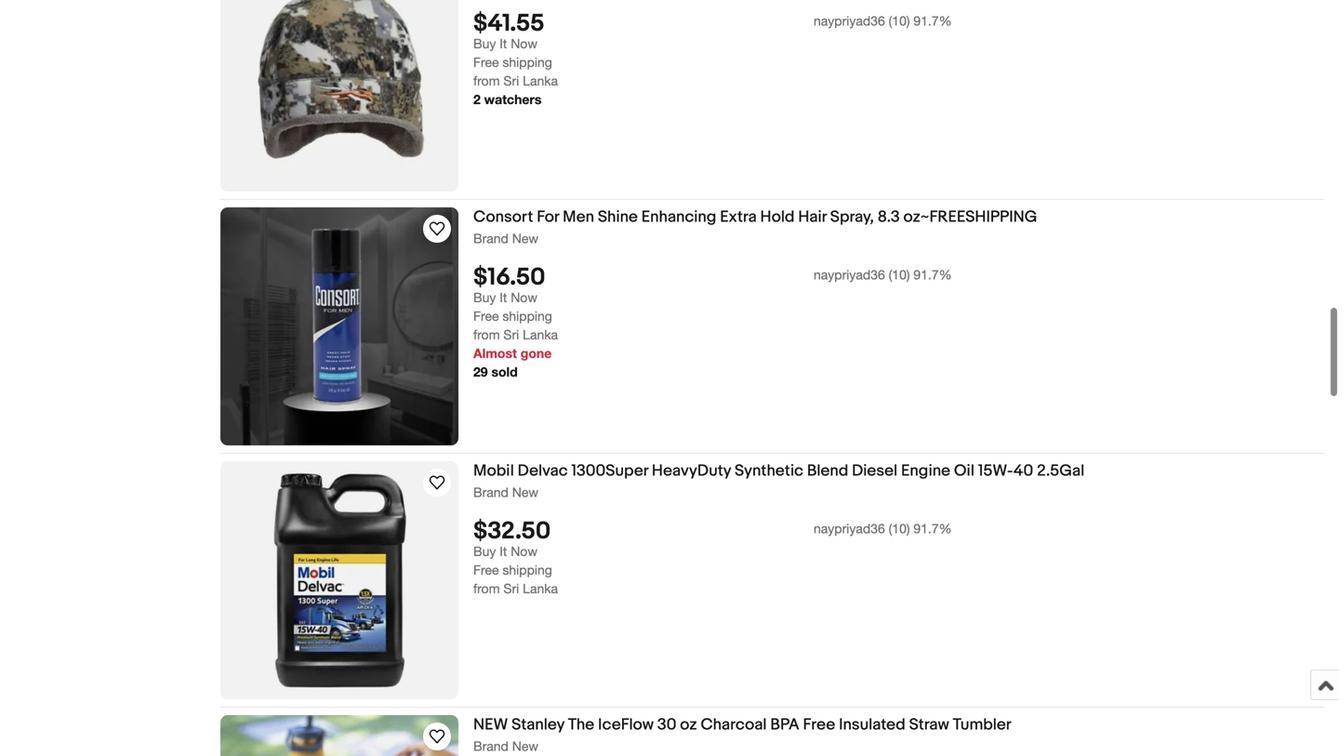 Task type: describe. For each thing, give the bounding box(es) containing it.
40
[[1014, 462, 1034, 481]]

sitka stratus ws beanie elevated ii ~ new ~ one size fits all image
[[221, 0, 459, 192]]

sold
[[492, 364, 518, 380]]

mobil delvac 1300super heavyduty synthetic blend diesel engine oil 15w-40 2.5gal brand new
[[474, 462, 1085, 500]]

lanka for watchers
[[523, 73, 558, 89]]

stanley
[[512, 716, 565, 735]]

new stanley the iceflow 30 oz charcoal bpa free insulated straw tumbler image
[[221, 716, 459, 756]]

1300super
[[572, 462, 649, 481]]

it inside naypriyad36 (10) 91.7% buy it now free shipping from sri lanka
[[500, 544, 507, 559]]

91.7% for naypriyad36 (10) 91.7% buy it now free shipping from sri lanka
[[914, 521, 952, 537]]

the
[[568, 716, 595, 735]]

(10) for naypriyad36 (10) 91.7% buy it now free shipping from sri lanka 2 watchers
[[889, 13, 910, 29]]

(10) for naypriyad36 (10) 91.7% buy it now free shipping from sri lanka
[[889, 521, 910, 537]]

new for stanley
[[512, 739, 539, 754]]

watch mobil delvac 1300super heavyduty synthetic blend diesel engine oil 15w-40 2.5gal image
[[426, 472, 448, 494]]

shipping inside naypriyad36 (10) 91.7% buy it now free shipping from sri lanka
[[503, 563, 553, 578]]

free inside new stanley the iceflow 30 oz charcoal bpa free insulated straw tumbler brand new
[[803, 716, 836, 735]]

naypriyad36 for naypriyad36 (10) 91.7% buy it now free shipping from sri lanka 2 watchers
[[814, 13, 886, 29]]

new stanley the iceflow 30 oz charcoal bpa free insulated straw tumbler link
[[474, 716, 1325, 738]]

insulated
[[839, 716, 906, 735]]

consort for men shine enhancing extra hold hair spray, 8.3 oz~freeshipping image
[[221, 208, 459, 446]]

shine
[[598, 208, 638, 227]]

oil
[[955, 462, 975, 481]]

extra
[[720, 208, 757, 227]]

lanka for gone
[[523, 327, 558, 343]]

sri inside naypriyad36 (10) 91.7% buy it now free shipping from sri lanka
[[504, 581, 519, 597]]

bpa
[[771, 716, 800, 735]]

30
[[658, 716, 677, 735]]

consort
[[474, 208, 534, 227]]

almost
[[474, 346, 517, 361]]

91.7% for naypriyad36 (10) 91.7% buy it now free shipping from sri lanka 2 watchers
[[914, 13, 952, 29]]

naypriyad36 (10) 91.7% buy it now free shipping from sri lanka 2 watchers
[[474, 13, 952, 107]]

$32.50
[[474, 518, 551, 546]]

engine
[[902, 462, 951, 481]]

for
[[537, 208, 559, 227]]

mobil delvac 1300super heavyduty synthetic blend diesel engine oil 15w-40 2.5gal image
[[221, 462, 459, 700]]

from for 2
[[474, 73, 500, 89]]

consort for men shine enhancing extra hold hair spray, 8.3 oz~freeshipping heading
[[474, 208, 1038, 227]]

new
[[474, 716, 508, 735]]

hair
[[799, 208, 827, 227]]

naypriyad36 (10) 91.7% buy it now free shipping from sri lanka almost gone 29 sold
[[474, 267, 952, 380]]

now for gone
[[511, 290, 538, 305]]

enhancing
[[642, 208, 717, 227]]

2
[[474, 92, 481, 107]]

new inside consort for men shine enhancing extra hold hair spray, 8.3 oz~freeshipping brand new
[[512, 231, 539, 246]]

hold
[[761, 208, 795, 227]]



Task type: locate. For each thing, give the bounding box(es) containing it.
2 naypriyad36 from the top
[[814, 267, 886, 283]]

2 (10) from the top
[[889, 267, 910, 283]]

heavyduty
[[652, 462, 731, 481]]

1 vertical spatial shipping
[[503, 309, 553, 324]]

lanka up the gone
[[523, 327, 558, 343]]

1 vertical spatial new
[[512, 485, 539, 500]]

free right bpa
[[803, 716, 836, 735]]

sri inside naypriyad36 (10) 91.7% buy it now free shipping from sri lanka 2 watchers
[[504, 73, 519, 89]]

1 brand from the top
[[474, 231, 509, 246]]

buy for naypriyad36 (10) 91.7% buy it now free shipping from sri lanka
[[474, 544, 496, 559]]

3 (10) from the top
[[889, 521, 910, 537]]

shipping up the gone
[[503, 309, 553, 324]]

0 vertical spatial lanka
[[523, 73, 558, 89]]

free for naypriyad36 (10) 91.7% buy it now free shipping from sri lanka
[[474, 563, 499, 578]]

0 vertical spatial it
[[500, 36, 507, 51]]

free inside naypriyad36 (10) 91.7% buy it now free shipping from sri lanka
[[474, 563, 499, 578]]

2 buy from the top
[[474, 290, 496, 305]]

0 vertical spatial shipping
[[503, 55, 553, 70]]

lanka
[[523, 73, 558, 89], [523, 327, 558, 343], [523, 581, 558, 597]]

brand down 'mobil'
[[474, 485, 509, 500]]

1 lanka from the top
[[523, 73, 558, 89]]

free down $32.50
[[474, 563, 499, 578]]

2 vertical spatial 91.7%
[[914, 521, 952, 537]]

3 now from the top
[[511, 544, 538, 559]]

2 vertical spatial from
[[474, 581, 500, 597]]

lanka inside naypriyad36 (10) 91.7% buy it now free shipping from sri lanka 2 watchers
[[523, 73, 558, 89]]

blend
[[807, 462, 849, 481]]

3 brand from the top
[[474, 739, 509, 754]]

it
[[500, 36, 507, 51], [500, 290, 507, 305], [500, 544, 507, 559]]

now for watchers
[[511, 36, 538, 51]]

charcoal
[[701, 716, 767, 735]]

$41.55
[[474, 9, 545, 38]]

naypriyad36 for naypriyad36 (10) 91.7% buy it now free shipping from sri lanka
[[814, 521, 886, 537]]

0 vertical spatial now
[[511, 36, 538, 51]]

new
[[512, 231, 539, 246], [512, 485, 539, 500], [512, 739, 539, 754]]

from for almost
[[474, 327, 500, 343]]

brand for new
[[474, 739, 509, 754]]

(10) inside naypriyad36 (10) 91.7% buy it now free shipping from sri lanka 2 watchers
[[889, 13, 910, 29]]

brand down new
[[474, 739, 509, 754]]

free inside naypriyad36 (10) 91.7% buy it now free shipping from sri lanka 2 watchers
[[474, 55, 499, 70]]

shipping up watchers
[[503, 55, 553, 70]]

3 new from the top
[[512, 739, 539, 754]]

shipping for watchers
[[503, 55, 553, 70]]

1 vertical spatial buy
[[474, 290, 496, 305]]

2 new from the top
[[512, 485, 539, 500]]

0 vertical spatial brand
[[474, 231, 509, 246]]

from inside naypriyad36 (10) 91.7% buy it now free shipping from sri lanka
[[474, 581, 500, 597]]

watch consort for men shine enhancing extra hold hair spray, 8.3 oz~freeshipping image
[[426, 218, 448, 240]]

1 vertical spatial (10)
[[889, 267, 910, 283]]

brand inside new stanley the iceflow 30 oz charcoal bpa free insulated straw tumbler brand new
[[474, 739, 509, 754]]

1 vertical spatial now
[[511, 290, 538, 305]]

sri
[[504, 73, 519, 89], [504, 327, 519, 343], [504, 581, 519, 597]]

tumbler
[[953, 716, 1012, 735]]

it for gone
[[500, 290, 507, 305]]

watchers
[[484, 92, 542, 107]]

sri for gone
[[504, 327, 519, 343]]

2 vertical spatial shipping
[[503, 563, 553, 578]]

new stanley the iceflow 30 oz charcoal bpa free insulated straw tumbler brand new
[[474, 716, 1012, 754]]

buy inside naypriyad36 (10) 91.7% buy it now free shipping from sri lanka almost gone 29 sold
[[474, 290, 496, 305]]

it up almost
[[500, 290, 507, 305]]

2 vertical spatial (10)
[[889, 521, 910, 537]]

now inside naypriyad36 (10) 91.7% buy it now free shipping from sri lanka almost gone 29 sold
[[511, 290, 538, 305]]

2 vertical spatial naypriyad36
[[814, 521, 886, 537]]

free up 2
[[474, 55, 499, 70]]

91.7% for naypriyad36 (10) 91.7% buy it now free shipping from sri lanka almost gone 29 sold
[[914, 267, 952, 283]]

sri for watchers
[[504, 73, 519, 89]]

lanka inside naypriyad36 (10) 91.7% buy it now free shipping from sri lanka
[[523, 581, 558, 597]]

oz
[[680, 716, 698, 735]]

1 91.7% from the top
[[914, 13, 952, 29]]

(10) for naypriyad36 (10) 91.7% buy it now free shipping from sri lanka almost gone 29 sold
[[889, 267, 910, 283]]

now up the gone
[[511, 290, 538, 305]]

3 it from the top
[[500, 544, 507, 559]]

shipping down $32.50
[[503, 563, 553, 578]]

91.7%
[[914, 13, 952, 29], [914, 267, 952, 283], [914, 521, 952, 537]]

1 vertical spatial from
[[474, 327, 500, 343]]

0 vertical spatial new
[[512, 231, 539, 246]]

gone
[[521, 346, 552, 361]]

3 sri from the top
[[504, 581, 519, 597]]

1 buy from the top
[[474, 36, 496, 51]]

buy up almost
[[474, 290, 496, 305]]

sri up almost
[[504, 327, 519, 343]]

1 now from the top
[[511, 36, 538, 51]]

3 shipping from the top
[[503, 563, 553, 578]]

naypriyad36 for naypriyad36 (10) 91.7% buy it now free shipping from sri lanka almost gone 29 sold
[[814, 267, 886, 283]]

(10)
[[889, 13, 910, 29], [889, 267, 910, 283], [889, 521, 910, 537]]

spray,
[[831, 208, 875, 227]]

buy inside naypriyad36 (10) 91.7% buy it now free shipping from sri lanka
[[474, 544, 496, 559]]

free for naypriyad36 (10) 91.7% buy it now free shipping from sri lanka almost gone 29 sold
[[474, 309, 499, 324]]

shipping for gone
[[503, 309, 553, 324]]

3 from from the top
[[474, 581, 500, 597]]

lanka up watchers
[[523, 73, 558, 89]]

naypriyad36 (10) 91.7% buy it now free shipping from sri lanka
[[474, 521, 952, 597]]

2 now from the top
[[511, 290, 538, 305]]

straw
[[910, 716, 950, 735]]

15w-
[[979, 462, 1014, 481]]

2 91.7% from the top
[[914, 267, 952, 283]]

new for delvac
[[512, 485, 539, 500]]

it inside naypriyad36 (10) 91.7% buy it now free shipping from sri lanka almost gone 29 sold
[[500, 290, 507, 305]]

0 vertical spatial (10)
[[889, 13, 910, 29]]

0 vertical spatial buy
[[474, 36, 496, 51]]

naypriyad36 inside naypriyad36 (10) 91.7% buy it now free shipping from sri lanka 2 watchers
[[814, 13, 886, 29]]

mobil delvac 1300super heavyduty synthetic blend diesel engine oil 15w-40 2.5gal heading
[[474, 462, 1085, 481]]

buy for naypriyad36 (10) 91.7% buy it now free shipping from sri lanka almost gone 29 sold
[[474, 290, 496, 305]]

3 naypriyad36 from the top
[[814, 521, 886, 537]]

91.7% inside naypriyad36 (10) 91.7% buy it now free shipping from sri lanka almost gone 29 sold
[[914, 267, 952, 283]]

new stanley the iceflow 30 oz charcoal bpa free insulated straw tumbler heading
[[474, 716, 1012, 735]]

free inside naypriyad36 (10) 91.7% buy it now free shipping from sri lanka almost gone 29 sold
[[474, 309, 499, 324]]

free for naypriyad36 (10) 91.7% buy it now free shipping from sri lanka 2 watchers
[[474, 55, 499, 70]]

1 vertical spatial brand
[[474, 485, 509, 500]]

buy down 'mobil'
[[474, 544, 496, 559]]

sri down $32.50
[[504, 581, 519, 597]]

now up watchers
[[511, 36, 538, 51]]

brand inside consort for men shine enhancing extra hold hair spray, 8.3 oz~freeshipping brand new
[[474, 231, 509, 246]]

1 new from the top
[[512, 231, 539, 246]]

from inside naypriyad36 (10) 91.7% buy it now free shipping from sri lanka 2 watchers
[[474, 73, 500, 89]]

2.5gal
[[1038, 462, 1085, 481]]

new inside mobil delvac 1300super heavyduty synthetic blend diesel engine oil 15w-40 2.5gal brand new
[[512, 485, 539, 500]]

2 it from the top
[[500, 290, 507, 305]]

new down delvac
[[512, 485, 539, 500]]

naypriyad36 inside naypriyad36 (10) 91.7% buy it now free shipping from sri lanka almost gone 29 sold
[[814, 267, 886, 283]]

now
[[511, 36, 538, 51], [511, 290, 538, 305], [511, 544, 538, 559]]

1 vertical spatial 91.7%
[[914, 267, 952, 283]]

sri up watchers
[[504, 73, 519, 89]]

3 lanka from the top
[[523, 581, 558, 597]]

1 vertical spatial lanka
[[523, 327, 558, 343]]

shipping inside naypriyad36 (10) 91.7% buy it now free shipping from sri lanka almost gone 29 sold
[[503, 309, 553, 324]]

men
[[563, 208, 595, 227]]

it inside naypriyad36 (10) 91.7% buy it now free shipping from sri lanka 2 watchers
[[500, 36, 507, 51]]

now inside naypriyad36 (10) 91.7% buy it now free shipping from sri lanka 2 watchers
[[511, 36, 538, 51]]

new down stanley
[[512, 739, 539, 754]]

lanka inside naypriyad36 (10) 91.7% buy it now free shipping from sri lanka almost gone 29 sold
[[523, 327, 558, 343]]

watch new stanley the iceflow 30 oz charcoal bpa free insulated straw tumbler image
[[426, 726, 448, 748]]

3 buy from the top
[[474, 544, 496, 559]]

shipping
[[503, 55, 553, 70], [503, 309, 553, 324], [503, 563, 553, 578]]

0 vertical spatial from
[[474, 73, 500, 89]]

lanka down $32.50
[[523, 581, 558, 597]]

now down delvac
[[511, 544, 538, 559]]

now inside naypriyad36 (10) 91.7% buy it now free shipping from sri lanka
[[511, 544, 538, 559]]

0 vertical spatial 91.7%
[[914, 13, 952, 29]]

2 vertical spatial new
[[512, 739, 539, 754]]

brand for mobil
[[474, 485, 509, 500]]

buy
[[474, 36, 496, 51], [474, 290, 496, 305], [474, 544, 496, 559]]

1 it from the top
[[500, 36, 507, 51]]

2 vertical spatial brand
[[474, 739, 509, 754]]

1 vertical spatial naypriyad36
[[814, 267, 886, 283]]

from up 2
[[474, 73, 500, 89]]

29
[[474, 364, 488, 380]]

2 vertical spatial lanka
[[523, 581, 558, 597]]

$16.50
[[474, 264, 546, 292]]

from up almost
[[474, 327, 500, 343]]

brand inside mobil delvac 1300super heavyduty synthetic blend diesel engine oil 15w-40 2.5gal brand new
[[474, 485, 509, 500]]

it up watchers
[[500, 36, 507, 51]]

2 vertical spatial now
[[511, 544, 538, 559]]

brand
[[474, 231, 509, 246], [474, 485, 509, 500], [474, 739, 509, 754]]

naypriyad36 inside naypriyad36 (10) 91.7% buy it now free shipping from sri lanka
[[814, 521, 886, 537]]

iceflow
[[598, 716, 654, 735]]

free up almost
[[474, 309, 499, 324]]

2 vertical spatial it
[[500, 544, 507, 559]]

free
[[474, 55, 499, 70], [474, 309, 499, 324], [474, 563, 499, 578], [803, 716, 836, 735]]

synthetic
[[735, 462, 804, 481]]

8.3
[[878, 208, 900, 227]]

2 lanka from the top
[[523, 327, 558, 343]]

1 from from the top
[[474, 73, 500, 89]]

1 (10) from the top
[[889, 13, 910, 29]]

(10) inside naypriyad36 (10) 91.7% buy it now free shipping from sri lanka almost gone 29 sold
[[889, 267, 910, 283]]

from
[[474, 73, 500, 89], [474, 327, 500, 343], [474, 581, 500, 597]]

oz~freeshipping
[[904, 208, 1038, 227]]

naypriyad36
[[814, 13, 886, 29], [814, 267, 886, 283], [814, 521, 886, 537]]

it for watchers
[[500, 36, 507, 51]]

buy inside naypriyad36 (10) 91.7% buy it now free shipping from sri lanka 2 watchers
[[474, 36, 496, 51]]

mobil
[[474, 462, 514, 481]]

consort for men shine enhancing extra hold hair spray, 8.3 oz~freeshipping brand new
[[474, 208, 1038, 246]]

new inside new stanley the iceflow 30 oz charcoal bpa free insulated straw tumbler brand new
[[512, 739, 539, 754]]

1 sri from the top
[[504, 73, 519, 89]]

2 vertical spatial sri
[[504, 581, 519, 597]]

1 shipping from the top
[[503, 55, 553, 70]]

2 shipping from the top
[[503, 309, 553, 324]]

delvac
[[518, 462, 568, 481]]

2 from from the top
[[474, 327, 500, 343]]

new down consort
[[512, 231, 539, 246]]

brand down consort
[[474, 231, 509, 246]]

1 vertical spatial it
[[500, 290, 507, 305]]

(10) inside naypriyad36 (10) 91.7% buy it now free shipping from sri lanka
[[889, 521, 910, 537]]

2 vertical spatial buy
[[474, 544, 496, 559]]

91.7% inside naypriyad36 (10) 91.7% buy it now free shipping from sri lanka 2 watchers
[[914, 13, 952, 29]]

0 vertical spatial naypriyad36
[[814, 13, 886, 29]]

from inside naypriyad36 (10) 91.7% buy it now free shipping from sri lanka almost gone 29 sold
[[474, 327, 500, 343]]

buy up 2
[[474, 36, 496, 51]]

3 91.7% from the top
[[914, 521, 952, 537]]

0 vertical spatial sri
[[504, 73, 519, 89]]

1 naypriyad36 from the top
[[814, 13, 886, 29]]

2 sri from the top
[[504, 327, 519, 343]]

from down $32.50
[[474, 581, 500, 597]]

shipping inside naypriyad36 (10) 91.7% buy it now free shipping from sri lanka 2 watchers
[[503, 55, 553, 70]]

2 brand from the top
[[474, 485, 509, 500]]

sri inside naypriyad36 (10) 91.7% buy it now free shipping from sri lanka almost gone 29 sold
[[504, 327, 519, 343]]

91.7% inside naypriyad36 (10) 91.7% buy it now free shipping from sri lanka
[[914, 521, 952, 537]]

mobil delvac 1300super heavyduty synthetic blend diesel engine oil 15w-40 2.5gal link
[[474, 462, 1325, 484]]

1 vertical spatial sri
[[504, 327, 519, 343]]

it down 'mobil'
[[500, 544, 507, 559]]

consort for men shine enhancing extra hold hair spray, 8.3 oz~freeshipping link
[[474, 208, 1325, 230]]

buy for naypriyad36 (10) 91.7% buy it now free shipping from sri lanka 2 watchers
[[474, 36, 496, 51]]

diesel
[[852, 462, 898, 481]]



Task type: vqa. For each thing, say whether or not it's contained in the screenshot.
Tumbler
yes



